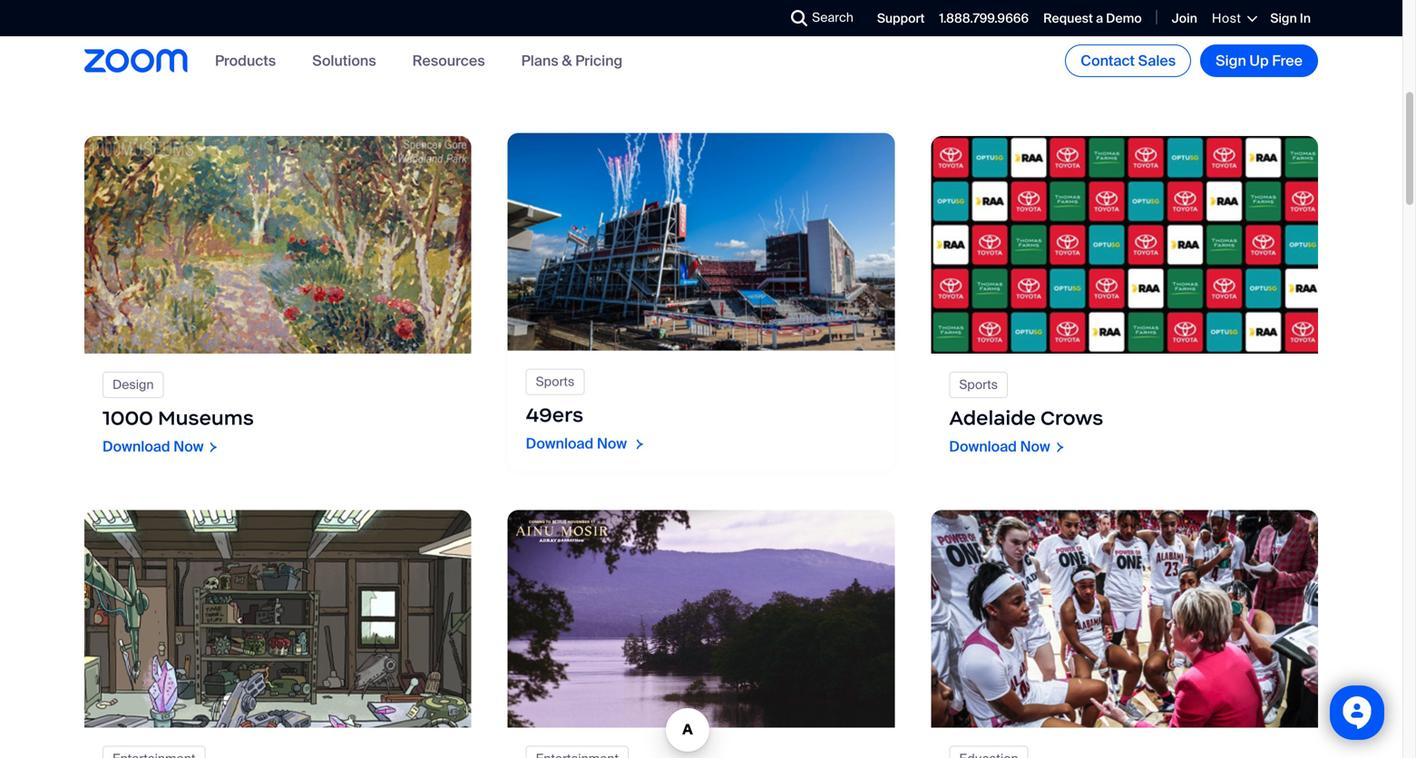 Task type: vqa. For each thing, say whether or not it's contained in the screenshot.


Task type: describe. For each thing, give the bounding box(es) containing it.
now inside 49ers download now
[[597, 430, 627, 450]]

now for 1000 museums
[[174, 437, 204, 457]]

resources button
[[412, 51, 485, 70]]

search
[[812, 9, 854, 26]]

host button
[[1212, 10, 1256, 27]]

search image
[[791, 10, 808, 26]]

alabama athletics image
[[931, 510, 1318, 728]]

sales
[[1138, 51, 1176, 70]]

sign in link
[[1270, 10, 1311, 27]]

demo
[[1106, 10, 1142, 27]]

in
[[1300, 10, 1311, 27]]

a
[[1096, 10, 1103, 27]]

request a demo
[[1043, 10, 1142, 27]]

request
[[1043, 10, 1093, 27]]

contact
[[1081, 51, 1135, 70]]

plans & pricing link
[[521, 51, 623, 70]]

free
[[1272, 51, 1303, 70]]

1000 museums download now
[[103, 406, 254, 457]]

solutions
[[312, 51, 376, 70]]

search image
[[791, 10, 808, 26]]

sports for adelaide
[[959, 377, 998, 393]]

design
[[112, 377, 154, 393]]

1.888.799.9666
[[939, 10, 1029, 27]]

zoom logo image
[[84, 49, 188, 72]]

sign for sign up free
[[1216, 51, 1246, 70]]

sign up free
[[1216, 51, 1303, 70]]

products
[[215, 51, 276, 70]]

crows
[[1041, 406, 1103, 431]]

now for adelaide crows
[[1020, 437, 1050, 457]]

&
[[562, 51, 572, 70]]

adelaide crows image
[[931, 136, 1318, 354]]

support link
[[877, 10, 925, 27]]

download for adelaide crows
[[949, 437, 1017, 457]]

request a demo link
[[1043, 10, 1142, 27]]

1.888.799.9666 link
[[939, 10, 1029, 27]]

sports for 49ers
[[536, 370, 575, 386]]

49ers download now
[[526, 399, 627, 450]]



Task type: locate. For each thing, give the bounding box(es) containing it.
pricing
[[575, 51, 623, 70]]

1 vertical spatial sign
[[1216, 51, 1246, 70]]

sign in
[[1270, 10, 1311, 27]]

0 horizontal spatial sports
[[536, 370, 575, 386]]

download inside 1000 museums download now
[[103, 437, 170, 457]]

plans
[[521, 51, 559, 70]]

products button
[[215, 51, 276, 70]]

1 horizontal spatial sports
[[959, 377, 998, 393]]

sports up adelaide
[[959, 377, 998, 393]]

contact sales
[[1081, 51, 1176, 70]]

now
[[597, 430, 627, 450], [174, 437, 204, 457], [1020, 437, 1050, 457]]

adelaide
[[949, 406, 1036, 431]]

up
[[1250, 51, 1269, 70]]

plans & pricing
[[521, 51, 623, 70]]

resources
[[412, 51, 485, 70]]

download down 49ers
[[526, 430, 594, 450]]

adult swim image
[[84, 510, 471, 728]]

49ers
[[526, 399, 584, 424]]

support
[[877, 10, 925, 27]]

clear search image
[[875, 17, 895, 36]]

contact sales link
[[1065, 44, 1191, 77]]

download down adelaide
[[949, 437, 1017, 457]]

download inside 49ers download now
[[526, 430, 594, 450]]

sign up free link
[[1200, 44, 1318, 77]]

sign for sign in
[[1270, 10, 1297, 27]]

1 horizontal spatial now
[[597, 430, 627, 450]]

sign
[[1270, 10, 1297, 27], [1216, 51, 1246, 70]]

1 horizontal spatial sign
[[1270, 10, 1297, 27]]

woodland park image
[[84, 136, 471, 354]]

now inside the adelaide crows download now
[[1020, 437, 1050, 457]]

1000
[[103, 406, 153, 431]]

0 vertical spatial sign
[[1270, 10, 1297, 27]]

solutions button
[[312, 51, 376, 70]]

None text field
[[84, 6, 899, 46]]

join
[[1172, 10, 1197, 27]]

museums
[[158, 406, 254, 431]]

download inside the adelaide crows download now
[[949, 437, 1017, 457]]

sign left up
[[1216, 51, 1246, 70]]

sign left in
[[1270, 10, 1297, 27]]

1 horizontal spatial download
[[526, 430, 594, 450]]

sports up 49ers
[[536, 370, 575, 386]]

download for 1000 museums
[[103, 437, 170, 457]]

0 horizontal spatial sign
[[1216, 51, 1246, 70]]

download down 1000
[[103, 437, 170, 457]]

download
[[526, 430, 594, 450], [103, 437, 170, 457], [949, 437, 1017, 457]]

ainu mosir image
[[508, 510, 895, 728]]

0 horizontal spatial now
[[174, 437, 204, 457]]

49ers image
[[508, 129, 895, 347]]

now inside 1000 museums download now
[[174, 437, 204, 457]]

sports
[[536, 370, 575, 386], [959, 377, 998, 393]]

2 horizontal spatial download
[[949, 437, 1017, 457]]

host
[[1212, 10, 1241, 27]]

0 horizontal spatial download
[[103, 437, 170, 457]]

2 horizontal spatial now
[[1020, 437, 1050, 457]]

join link
[[1172, 10, 1197, 27]]

adelaide crows download now
[[949, 406, 1103, 457]]



